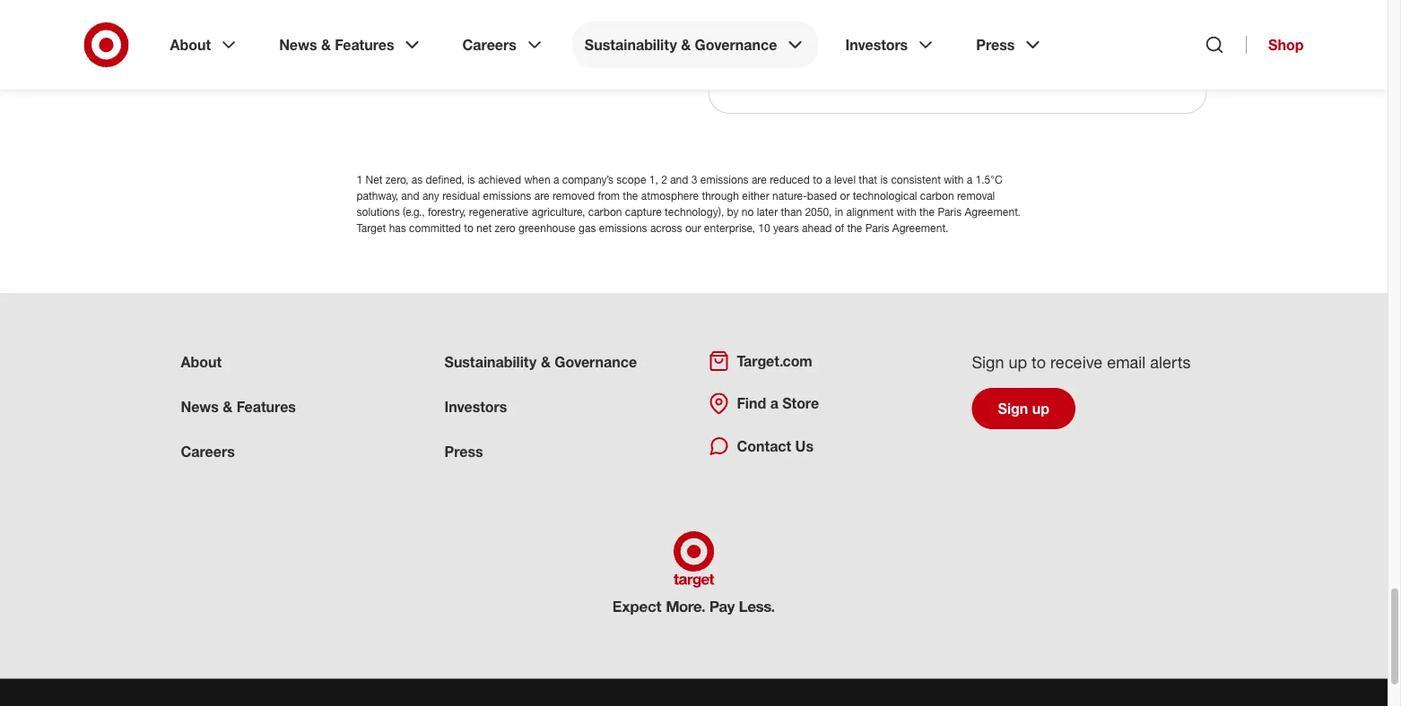 Task type: locate. For each thing, give the bounding box(es) containing it.
sign up to receive email alerts
[[972, 353, 1191, 372]]

0 horizontal spatial news
[[181, 398, 219, 416]]

1 vertical spatial careers
[[181, 443, 235, 461]]

0 vertical spatial governance
[[695, 36, 777, 53]]

up down sign up to receive email alerts at the right
[[1032, 400, 1049, 418]]

0 vertical spatial careers link
[[450, 22, 558, 68]]

with up removal
[[944, 173, 964, 186]]

removed
[[552, 189, 595, 202]]

0 horizontal spatial governance
[[555, 353, 637, 371]]

apr 17, 2023
[[210, 38, 272, 52]]

company's
[[562, 173, 614, 186]]

as
[[411, 173, 423, 186]]

1 horizontal spatial 2023
[[777, 70, 801, 83]]

sustainability
[[585, 36, 677, 53], [444, 353, 537, 371]]

0 vertical spatial investors
[[845, 36, 908, 53]]

0 vertical spatial sign
[[972, 353, 1004, 372]]

carbon down from
[[588, 205, 622, 218]]

2023 right 24,
[[777, 70, 801, 83]]

target. expect more. pay less. image
[[613, 532, 775, 615]]

1 vertical spatial press
[[444, 443, 483, 461]]

up up sign up
[[1009, 353, 1027, 372]]

1 vertical spatial with
[[944, 173, 964, 186]]

1 horizontal spatial with
[[944, 173, 964, 186]]

news & features link
[[267, 22, 436, 68], [181, 398, 296, 416]]

level
[[834, 173, 856, 186]]

through
[[702, 189, 739, 202]]

1 vertical spatial news
[[181, 398, 219, 416]]

2023 for apr 17, 2023
[[248, 38, 272, 52]]

2 vertical spatial with
[[897, 205, 916, 218]]

2023 for feb 24, 2023
[[777, 70, 801, 83]]

0 horizontal spatial investors
[[444, 398, 507, 416]]

target
[[357, 221, 386, 235]]

in
[[835, 205, 843, 218]]

nature-
[[772, 189, 807, 202]]

careers for left investors link
[[181, 443, 235, 461]]

month
[[953, 32, 999, 52]]

0 vertical spatial agreement.
[[965, 205, 1021, 218]]

0 vertical spatial emissions
[[700, 173, 749, 186]]

from dirt to shirt — go behind the scenes with the farmers who made our black history month collection possible link
[[738, 9, 1174, 52]]

made
[[775, 32, 817, 52]]

0 vertical spatial features
[[335, 36, 394, 53]]

careers
[[462, 36, 516, 53], [181, 443, 235, 461]]

0 vertical spatial investors link
[[833, 22, 949, 68]]

1 horizontal spatial investors
[[845, 36, 908, 53]]

investors inside investors link
[[845, 36, 908, 53]]

2
[[661, 173, 667, 186]]

feb
[[738, 70, 756, 83]]

0 vertical spatial news & features link
[[267, 22, 436, 68]]

0 vertical spatial sustainability & governance
[[585, 36, 777, 53]]

0 horizontal spatial careers link
[[181, 443, 235, 461]]

reduced
[[770, 173, 810, 186]]

1 horizontal spatial governance
[[695, 36, 777, 53]]

news for left investors link about link
[[181, 398, 219, 416]]

0 vertical spatial about link
[[157, 22, 252, 68]]

features
[[335, 36, 394, 53], [237, 398, 296, 416]]

us
[[795, 438, 814, 455]]

capture
[[625, 205, 662, 218]]

0 vertical spatial careers
[[462, 36, 516, 53]]

1 vertical spatial about
[[181, 353, 222, 371]]

behind
[[912, 9, 963, 28]]

consistent
[[891, 173, 941, 186]]

agriculture,
[[532, 205, 585, 218]]

1 vertical spatial sign
[[998, 400, 1028, 418]]

1 vertical spatial about link
[[181, 353, 222, 371]]

0 vertical spatial carbon
[[920, 189, 954, 202]]

governance for bottom sustainability & governance link
[[555, 353, 637, 371]]

shirt
[[829, 9, 863, 28]]

1 horizontal spatial carbon
[[920, 189, 954, 202]]

is right that
[[880, 173, 888, 186]]

1,
[[649, 173, 658, 186]]

press
[[976, 36, 1015, 53], [444, 443, 483, 461]]

0 horizontal spatial paris
[[865, 221, 889, 235]]

news & features for the rightmost investors link
[[279, 36, 394, 53]]

1 horizontal spatial press link
[[964, 22, 1056, 68]]

atmosphere
[[641, 189, 699, 202]]

1 horizontal spatial is
[[880, 173, 888, 186]]

0 vertical spatial about
[[170, 36, 211, 53]]

1 vertical spatial up
[[1032, 400, 1049, 418]]

emissions
[[700, 173, 749, 186], [483, 189, 531, 202], [599, 221, 647, 235]]

across
[[650, 221, 682, 235]]

1 horizontal spatial paris
[[938, 205, 962, 218]]

0 vertical spatial news & features
[[279, 36, 394, 53]]

by
[[727, 205, 739, 218]]

press link
[[964, 22, 1056, 68], [444, 443, 483, 461]]

1 vertical spatial governance
[[555, 353, 637, 371]]

0 horizontal spatial features
[[237, 398, 296, 416]]

2 vertical spatial emissions
[[599, 221, 647, 235]]

sign up sign up
[[972, 353, 1004, 372]]

0 horizontal spatial up
[[1009, 353, 1027, 372]]

1 vertical spatial careers link
[[181, 443, 235, 461]]

news & features link for about link for the rightmost investors link's careers link
[[267, 22, 436, 68]]

governance for the top sustainability & governance link
[[695, 36, 777, 53]]

and left 3 at the left
[[670, 173, 688, 186]]

of
[[835, 221, 844, 235]]

are
[[752, 173, 767, 186], [534, 189, 550, 202]]

press for left investors link
[[444, 443, 483, 461]]

0 horizontal spatial investors link
[[444, 398, 507, 416]]

1 vertical spatial press link
[[444, 443, 483, 461]]

are up the either at right
[[752, 173, 767, 186]]

1 horizontal spatial are
[[752, 173, 767, 186]]

2023 right 17,
[[248, 38, 272, 52]]

sustainability for bottom sustainability & governance link
[[444, 353, 537, 371]]

the right of
[[847, 221, 862, 235]]

1 vertical spatial investors
[[444, 398, 507, 416]]

1 vertical spatial features
[[237, 398, 296, 416]]

sustainability & governance for the top sustainability & governance link
[[585, 36, 777, 53]]

emissions down the capture
[[599, 221, 647, 235]]

to left receive
[[1032, 353, 1046, 372]]

to up the based
[[813, 173, 822, 186]]

2023
[[248, 38, 272, 52], [777, 70, 801, 83]]

1 horizontal spatial agreement.
[[965, 205, 1021, 218]]

is up the residual
[[467, 173, 475, 186]]

investors
[[845, 36, 908, 53], [444, 398, 507, 416]]

1 vertical spatial agreement.
[[892, 221, 948, 235]]

to left net
[[464, 221, 473, 235]]

1 vertical spatial 2023
[[777, 70, 801, 83]]

carbon
[[920, 189, 954, 202], [588, 205, 622, 218]]

careers link
[[450, 22, 558, 68], [181, 443, 235, 461]]

a right the find
[[770, 395, 778, 413]]

0 vertical spatial press
[[976, 36, 1015, 53]]

1 vertical spatial sustainability
[[444, 353, 537, 371]]

0 horizontal spatial carbon
[[588, 205, 622, 218]]

1 horizontal spatial news
[[279, 36, 317, 53]]

0 horizontal spatial 2023
[[248, 38, 272, 52]]

ahead
[[802, 221, 832, 235]]

0 horizontal spatial careers
[[181, 443, 235, 461]]

0 horizontal spatial sustainability
[[444, 353, 537, 371]]

about for the rightmost investors link
[[170, 36, 211, 53]]

with down technological
[[897, 205, 916, 218]]

press link for left investors link
[[444, 443, 483, 461]]

0 horizontal spatial is
[[467, 173, 475, 186]]

1 vertical spatial investors link
[[444, 398, 507, 416]]

1 horizontal spatial careers link
[[450, 22, 558, 68]]

a up removal
[[967, 173, 973, 186]]

1 vertical spatial paris
[[865, 221, 889, 235]]

news
[[279, 36, 317, 53], [181, 398, 219, 416]]

committed
[[409, 221, 461, 235]]

&
[[321, 36, 331, 53], [681, 36, 691, 53], [541, 353, 551, 371], [223, 398, 233, 416]]

paris down alignment on the top right of the page
[[865, 221, 889, 235]]

to
[[810, 9, 824, 28], [813, 173, 822, 186], [464, 221, 473, 235], [1032, 353, 1046, 372]]

contact us
[[737, 438, 814, 455]]

regenerative
[[469, 205, 529, 218]]

0 vertical spatial 2023
[[248, 38, 272, 52]]

0 vertical spatial news
[[279, 36, 317, 53]]

with up 'collection'
[[1053, 9, 1083, 28]]

to right dirt
[[810, 9, 824, 28]]

1 vertical spatial and
[[401, 189, 419, 202]]

sustainability & governance inside sustainability & governance link
[[585, 36, 777, 53]]

1 vertical spatial news & features link
[[181, 398, 296, 416]]

a left 'level' on the top right
[[825, 173, 831, 186]]

sustainability & governance for bottom sustainability & governance link
[[444, 353, 637, 371]]

sustainability for the top sustainability & governance link
[[585, 36, 677, 53]]

has
[[389, 221, 406, 235]]

0 horizontal spatial emissions
[[483, 189, 531, 202]]

emissions down achieved
[[483, 189, 531, 202]]

0 horizontal spatial press
[[444, 443, 483, 461]]

agreement. down technological
[[892, 221, 948, 235]]

2 horizontal spatial with
[[1053, 9, 1083, 28]]

agreement. down removal
[[965, 205, 1021, 218]]

alerts
[[1150, 353, 1191, 372]]

0 vertical spatial with
[[1053, 9, 1083, 28]]

to inside 'from dirt to shirt — go behind the scenes with the farmers who made our black history month collection possible'
[[810, 9, 824, 28]]

sign up link
[[972, 388, 1075, 430]]

1 horizontal spatial features
[[335, 36, 394, 53]]

about for left investors link
[[181, 353, 222, 371]]

and up (e.g.,
[[401, 189, 419, 202]]

2 horizontal spatial emissions
[[700, 173, 749, 186]]

1 vertical spatial sustainability & governance
[[444, 353, 637, 371]]

the
[[967, 9, 990, 28], [1088, 9, 1110, 28], [623, 189, 638, 202], [919, 205, 935, 218], [847, 221, 862, 235]]

careers for the rightmost investors link
[[462, 36, 516, 53]]

emissions up through
[[700, 173, 749, 186]]

a
[[553, 173, 559, 186], [825, 173, 831, 186], [967, 173, 973, 186], [770, 395, 778, 413]]

0 vertical spatial press link
[[964, 22, 1056, 68]]

find a store
[[737, 395, 819, 413]]

up for sign up
[[1032, 400, 1049, 418]]

0 horizontal spatial press link
[[444, 443, 483, 461]]

carbon down consistent
[[920, 189, 954, 202]]

1 horizontal spatial up
[[1032, 400, 1049, 418]]

news & features
[[279, 36, 394, 53], [181, 398, 296, 416]]

1 vertical spatial are
[[534, 189, 550, 202]]

0 vertical spatial up
[[1009, 353, 1027, 372]]

0 vertical spatial and
[[670, 173, 688, 186]]

the up month
[[967, 9, 990, 28]]

sustainability & governance
[[585, 36, 777, 53], [444, 353, 637, 371]]

from
[[598, 189, 620, 202]]

later
[[757, 205, 778, 218]]

about link
[[157, 22, 252, 68], [181, 353, 222, 371]]

1 horizontal spatial sustainability
[[585, 36, 677, 53]]

1 horizontal spatial careers
[[462, 36, 516, 53]]

about link for left investors link
[[181, 353, 222, 371]]

sign for sign up to receive email alerts
[[972, 353, 1004, 372]]

1 vertical spatial news & features
[[181, 398, 296, 416]]

0 vertical spatial paris
[[938, 205, 962, 218]]

contact us link
[[708, 436, 814, 458]]

our
[[821, 32, 848, 52]]

achieved
[[478, 173, 521, 186]]

0 vertical spatial are
[[752, 173, 767, 186]]

forestry,
[[428, 205, 466, 218]]

gas
[[579, 221, 596, 235]]

or
[[840, 189, 850, 202]]

black
[[852, 32, 892, 52]]

agreement.
[[965, 205, 1021, 218], [892, 221, 948, 235]]

news & features link for left investors link about link's careers link
[[181, 398, 296, 416]]

with
[[1053, 9, 1083, 28], [944, 173, 964, 186], [897, 205, 916, 218]]

1 horizontal spatial press
[[976, 36, 1015, 53]]

0 horizontal spatial and
[[401, 189, 419, 202]]

are down the when
[[534, 189, 550, 202]]

17,
[[230, 38, 245, 52]]

0 vertical spatial sustainability
[[585, 36, 677, 53]]

paris down removal
[[938, 205, 962, 218]]

sign down sign up to receive email alerts at the right
[[998, 400, 1028, 418]]

alignment
[[846, 205, 894, 218]]

0 horizontal spatial are
[[534, 189, 550, 202]]



Task type: describe. For each thing, give the bounding box(es) containing it.
careers link for about link for the rightmost investors link
[[450, 22, 558, 68]]

that
[[859, 173, 877, 186]]

any
[[422, 189, 439, 202]]

the down consistent
[[919, 205, 935, 218]]

(e.g.,
[[403, 205, 425, 218]]

enterprise,
[[704, 221, 755, 235]]

—
[[868, 9, 881, 28]]

1 is from the left
[[467, 173, 475, 186]]

zero
[[495, 221, 515, 235]]

scenes
[[995, 9, 1049, 28]]

the up possible
[[1088, 9, 1110, 28]]

apr
[[210, 38, 227, 52]]

technology),
[[665, 205, 724, 218]]

with inside 'from dirt to shirt — go behind the scenes with the farmers who made our black history month collection possible'
[[1053, 9, 1083, 28]]

1.5°c
[[976, 173, 1003, 186]]

3
[[691, 173, 697, 186]]

who
[[738, 32, 771, 52]]

press link for the rightmost investors link
[[964, 22, 1056, 68]]

1 horizontal spatial emissions
[[599, 221, 647, 235]]

net
[[366, 173, 383, 186]]

our
[[685, 221, 701, 235]]

careers link for left investors link about link
[[181, 443, 235, 461]]

sign up
[[998, 400, 1049, 418]]

features for left investors link
[[237, 398, 296, 416]]

from dirt to shirt — go behind the scenes with the farmers who made our black history month collection possible
[[738, 9, 1174, 52]]

target.com link
[[708, 351, 812, 372]]

go
[[886, 9, 907, 28]]

the down scope
[[623, 189, 638, 202]]

collection
[[1004, 32, 1076, 52]]

net
[[476, 221, 492, 235]]

news & features for left investors link
[[181, 398, 296, 416]]

residual
[[442, 189, 480, 202]]

receive
[[1050, 353, 1103, 372]]

scope
[[616, 173, 646, 186]]

pathway,
[[357, 189, 398, 202]]

shop link
[[1246, 36, 1304, 54]]

feb 24, 2023
[[738, 70, 801, 83]]

press for the rightmost investors link
[[976, 36, 1015, 53]]

zero,
[[386, 173, 408, 186]]

1 vertical spatial sustainability & governance link
[[444, 353, 637, 371]]

10
[[758, 221, 770, 235]]

features for the rightmost investors link
[[335, 36, 394, 53]]

history
[[897, 32, 948, 52]]

dirt
[[779, 9, 806, 28]]

up for sign up to receive email alerts
[[1009, 353, 1027, 372]]

news for about link for the rightmost investors link
[[279, 36, 317, 53]]

years
[[773, 221, 799, 235]]

24,
[[759, 70, 774, 83]]

possible
[[1081, 32, 1142, 52]]

a right the when
[[553, 173, 559, 186]]

shop
[[1268, 36, 1304, 53]]

removal
[[957, 189, 995, 202]]

1 net zero, as defined, is achieved when a company's scope 1, 2 and 3 emissions are reduced to a level that is consistent with a 1.5°c pathway, and any residual emissions are removed from the atmosphere through either nature-based or technological carbon removal solutions (e.g., forestry, regenerative agriculture, carbon capture technology), by no later than 2050, in alignment with the paris agreement. target has committed to net zero greenhouse gas emissions across our enterprise, 10 years ahead of the paris agreement.
[[357, 173, 1021, 235]]

1 horizontal spatial investors link
[[833, 22, 949, 68]]

defined,
[[426, 173, 464, 186]]

2050,
[[805, 205, 832, 218]]

from
[[738, 9, 775, 28]]

1 vertical spatial carbon
[[588, 205, 622, 218]]

sign for sign up
[[998, 400, 1028, 418]]

2 is from the left
[[880, 173, 888, 186]]

than
[[781, 205, 802, 218]]

based
[[807, 189, 837, 202]]

1 vertical spatial emissions
[[483, 189, 531, 202]]

1
[[357, 173, 363, 186]]

investors for left investors link
[[444, 398, 507, 416]]

about link for the rightmost investors link
[[157, 22, 252, 68]]

email
[[1107, 353, 1146, 372]]

investors for the rightmost investors link
[[845, 36, 908, 53]]

find a store link
[[708, 393, 819, 415]]

either
[[742, 189, 769, 202]]

technological
[[853, 189, 917, 202]]

0 vertical spatial sustainability & governance link
[[572, 22, 818, 68]]

contact
[[737, 438, 791, 455]]

solutions
[[357, 205, 400, 218]]

1 horizontal spatial and
[[670, 173, 688, 186]]

0 horizontal spatial agreement.
[[892, 221, 948, 235]]

find
[[737, 395, 766, 413]]

0 horizontal spatial with
[[897, 205, 916, 218]]

farmers
[[1115, 9, 1174, 28]]

store
[[782, 395, 819, 413]]

target.com
[[737, 353, 812, 370]]

when
[[524, 173, 550, 186]]

greenhouse
[[518, 221, 576, 235]]



Task type: vqa. For each thing, say whether or not it's contained in the screenshot.
options
no



